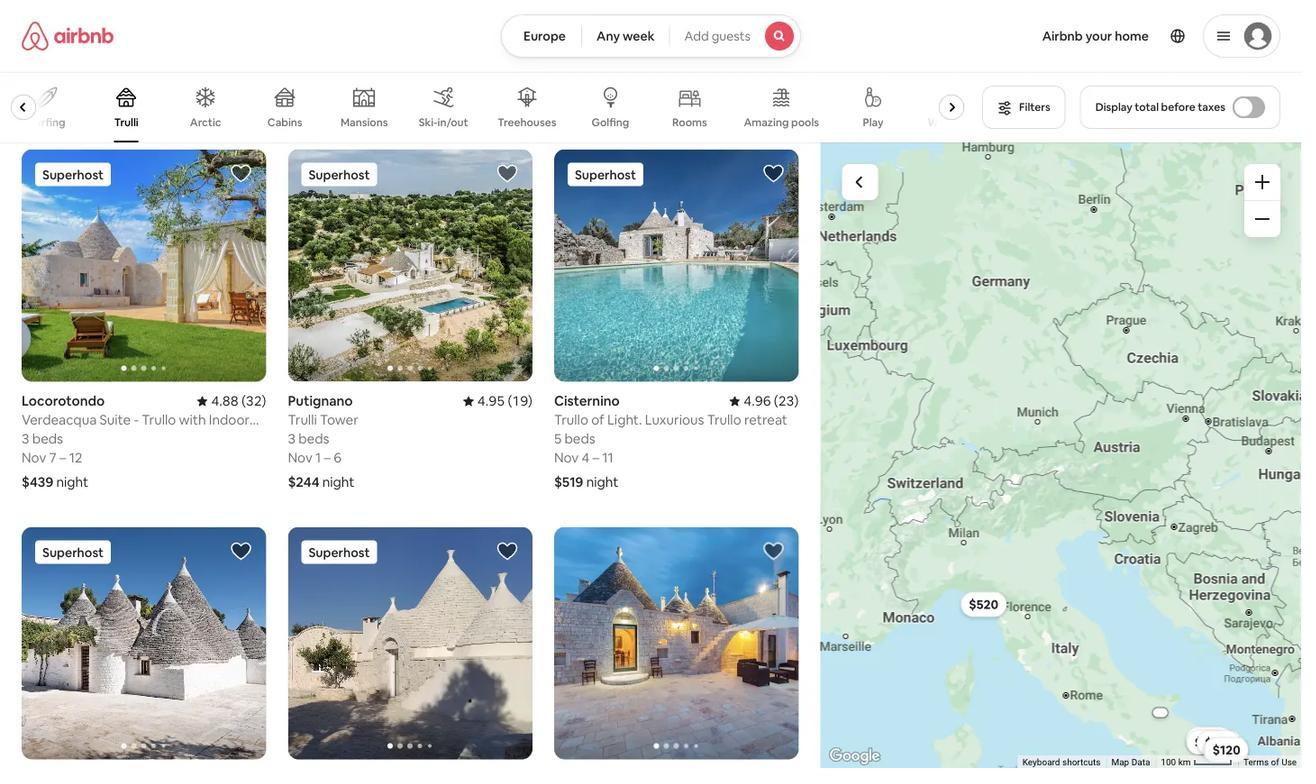 Task type: describe. For each thing, give the bounding box(es) containing it.
in
[[594, 15, 606, 32]]

google map
showing 20 stays. region
[[821, 142, 1303, 768]]

guests
[[712, 28, 751, 44]]

$155
[[22, 96, 51, 113]]

pools
[[792, 115, 820, 129]]

none search field containing europe
[[501, 14, 801, 58]]

4.88 out of 5 average rating,  32 reviews image
[[197, 392, 266, 410]]

cisternino
[[554, 392, 620, 410]]

rooms
[[673, 115, 708, 129]]

$120 button
[[1205, 737, 1249, 763]]

europe button
[[501, 14, 582, 58]]

11
[[602, 449, 614, 467]]

$182 button
[[1204, 736, 1248, 761]]

$244 inside 'button'
[[1194, 731, 1224, 748]]

putignano trulli tower 3 beds nov 1 – 6 $244 night
[[288, 392, 359, 491]]

trulli inside putignano trulli tower 3 beds nov 1 – 6 $244 night
[[288, 411, 317, 429]]

1 down bed
[[582, 71, 588, 89]]

1 $127 from the left
[[1205, 735, 1232, 751]]

3070
[[554, 33, 585, 51]]

nov inside 2 beds nov 1 – 6 $155 $115 night
[[22, 71, 46, 89]]

double
[[739, 33, 784, 51]]

play
[[863, 115, 884, 129]]

macchia-
[[645, 33, 702, 51]]

$359
[[1205, 735, 1235, 751]]

add
[[685, 28, 709, 44]]

$115
[[54, 96, 81, 113]]

masseria
[[588, 33, 642, 51]]

trulli inside group
[[114, 115, 139, 129]]

portarino
[[22, 15, 81, 32]]

km
[[1179, 757, 1191, 768]]

4.96
[[744, 392, 771, 410]]

apr
[[288, 71, 311, 89]]

windmills
[[928, 115, 978, 129]]

4.95 out of 5 average rating,  19 reviews image
[[463, 392, 533, 410]]

retreat
[[745, 411, 788, 429]]

4.81 out of 5 average rating,  201 reviews image
[[455, 15, 533, 32]]

any
[[597, 28, 620, 44]]

suite
[[705, 33, 736, 51]]

– inside 3 beds nov 7 – 12 $439 night
[[59, 449, 66, 467]]

data
[[1132, 757, 1151, 768]]

filters button
[[983, 86, 1066, 129]]

display
[[1096, 100, 1133, 114]]

any week
[[597, 28, 655, 44]]

amazing
[[744, 115, 789, 129]]

2 trullo from the left
[[707, 411, 742, 429]]

4.95 (19)
[[478, 392, 533, 410]]

locorotondo
[[22, 392, 105, 410]]

night inside 3 beds nov 7 – 12 $439 night
[[56, 473, 88, 491]]

$212
[[1200, 733, 1227, 749]]

1 $127 button from the left
[[1197, 730, 1240, 756]]

cisternino trullo of light. luxurious trullo retreat 5 beds nov 4 – 11 $519 night
[[554, 392, 788, 491]]

1 inside 2 beds nov 1 – 6 $155 $115 night
[[49, 71, 55, 89]]

1 inside apr 1 – 6 $54
[[314, 71, 320, 89]]

cabins
[[268, 115, 303, 129]]

7
[[49, 449, 57, 467]]

2 $127 from the left
[[1203, 735, 1230, 751]]

add to wishlist: locorotondo image
[[230, 163, 252, 184]]

terms of use link
[[1244, 757, 1297, 768]]

5.0 out of 5 average rating,  17 reviews image
[[738, 15, 799, 32]]

night inside 2 beds nov 1 – 6 $155 $115 night
[[84, 96, 116, 113]]

(19)
[[508, 392, 533, 410]]

5
[[554, 430, 562, 448]]

use
[[1282, 757, 1297, 768]]

$182
[[1212, 740, 1239, 756]]

golfing
[[592, 115, 630, 129]]

6 inside apr 1 – 6 $54
[[332, 71, 340, 89]]

group containing surfing
[[0, 72, 978, 142]]

in/out
[[438, 115, 468, 129]]

add to wishlist: putignano image
[[497, 163, 518, 184]]

2 beds nov 1 – 6 $155 $115 night
[[22, 52, 116, 113]]

airbnb your home link
[[1032, 17, 1160, 55]]

4.95
[[478, 392, 505, 410]]

$120
[[1213, 742, 1241, 758]]

$274
[[1211, 742, 1240, 758]]

tower
[[320, 411, 359, 429]]

nov inside the cisternino trullo of light. luxurious trullo retreat 5 beds nov 4 – 11 $519 night
[[554, 449, 579, 467]]

light.
[[608, 411, 642, 429]]

(201)
[[500, 15, 533, 32]]

night inside room in ceglie messapica 3070 masseria macchia- suite double 3 1 bed nov 1 – 6 night
[[581, 96, 614, 113]]

keyboard
[[1023, 757, 1061, 768]]

$519
[[554, 473, 584, 491]]

2 add to wishlist: cisternino image from the top
[[763, 540, 785, 562]]

4.88
[[211, 392, 239, 410]]

– inside apr 1 – 6 $54
[[323, 71, 329, 89]]

beds inside 3 beds nov 7 – 12 $439 night
[[32, 430, 63, 448]]

nov inside 3 beds nov 7 – 12 $439 night
[[22, 449, 46, 467]]

4.81 (201)
[[470, 15, 533, 32]]

your
[[1086, 28, 1113, 44]]

keyboard shortcuts
[[1023, 757, 1101, 768]]

taxes
[[1198, 100, 1226, 114]]

6 inside room in ceglie messapica 3070 masseria macchia- suite double 3 1 bed nov 1 – 6 night
[[600, 71, 608, 89]]

treehouses
[[498, 115, 557, 129]]

$130
[[1195, 734, 1223, 750]]

add to wishlist: alberobello image
[[230, 540, 252, 562]]

(17)
[[774, 15, 799, 32]]

$130 button
[[1187, 730, 1231, 755]]



Task type: vqa. For each thing, say whether or not it's contained in the screenshot.
(201)
yes



Task type: locate. For each thing, give the bounding box(es) containing it.
$84
[[1210, 738, 1232, 754]]

amazing pools
[[744, 115, 820, 129]]

beds inside putignano trulli tower 3 beds nov 1 – 6 $244 night
[[299, 430, 330, 448]]

3 down (17)
[[787, 33, 794, 51]]

zoom in image
[[1256, 175, 1270, 189]]

ski-in/out
[[419, 115, 468, 129]]

europe
[[524, 28, 566, 44]]

nov down putignano
[[288, 449, 313, 467]]

1 horizontal spatial trullo
[[707, 411, 742, 429]]

3 down putignano
[[288, 430, 296, 448]]

$84 button
[[1201, 733, 1241, 758]]

ski-
[[419, 115, 438, 129]]

0 vertical spatial of
[[592, 411, 605, 429]]

beds right 2
[[32, 52, 63, 70]]

trulli
[[114, 115, 139, 129], [288, 411, 317, 429]]

nov
[[22, 71, 46, 89], [554, 71, 579, 89], [22, 449, 46, 467], [288, 449, 313, 467], [554, 449, 579, 467]]

3 inside putignano trulli tower 3 beds nov 1 – 6 $244 night
[[288, 430, 296, 448]]

6 right apr
[[332, 71, 340, 89]]

room
[[554, 15, 592, 32]]

6
[[67, 71, 75, 89], [332, 71, 340, 89], [600, 71, 608, 89], [334, 449, 342, 467]]

100 km
[[1161, 757, 1193, 768]]

6 inside putignano trulli tower 3 beds nov 1 – 6 $244 night
[[334, 449, 342, 467]]

1 horizontal spatial $244
[[1194, 731, 1224, 748]]

100 km button
[[1156, 755, 1239, 768]]

2 horizontal spatial 3
[[787, 33, 794, 51]]

1 vertical spatial of
[[1272, 757, 1280, 768]]

6 down tower
[[334, 449, 342, 467]]

0 horizontal spatial $244
[[288, 473, 320, 491]]

add to wishlist: cisternino image
[[763, 163, 785, 184], [763, 540, 785, 562]]

arctic
[[190, 115, 221, 129]]

0 horizontal spatial trulli
[[114, 115, 139, 129]]

– inside putignano trulli tower 3 beds nov 1 – 6 $244 night
[[324, 449, 331, 467]]

of
[[592, 411, 605, 429], [1272, 757, 1280, 768]]

terms of use
[[1244, 757, 1297, 768]]

1 left bed
[[554, 52, 560, 70]]

terms
[[1244, 757, 1269, 768]]

beds down tower
[[299, 430, 330, 448]]

0 vertical spatial trulli
[[114, 115, 139, 129]]

night inside putignano trulli tower 3 beds nov 1 – 6 $244 night
[[322, 473, 355, 491]]

4.81
[[470, 15, 497, 32]]

$127 button
[[1197, 730, 1240, 756], [1195, 731, 1238, 756]]

0 horizontal spatial trullo
[[554, 411, 589, 429]]

filters
[[1020, 100, 1051, 114]]

$359 button
[[1197, 730, 1243, 756]]

1 horizontal spatial trulli
[[288, 411, 317, 429]]

bed
[[563, 52, 588, 70]]

1 right apr
[[314, 71, 320, 89]]

3 beds nov 7 – 12 $439 night
[[22, 430, 88, 491]]

– down tower
[[324, 449, 331, 467]]

$54
[[288, 96, 312, 113]]

– up '$115'
[[58, 71, 65, 89]]

keyboard shortcuts button
[[1023, 756, 1101, 768]]

1 inside putignano trulli tower 3 beds nov 1 – 6 $244 night
[[316, 449, 321, 467]]

$127
[[1205, 735, 1232, 751], [1203, 735, 1230, 751]]

beds
[[32, 52, 63, 70], [32, 430, 63, 448], [299, 430, 330, 448], [565, 430, 596, 448]]

– inside 2 beds nov 1 – 6 $155 $115 night
[[58, 71, 65, 89]]

1 add to wishlist: cisternino image from the top
[[763, 163, 785, 184]]

5.0 (17)
[[752, 15, 799, 32]]

1 horizontal spatial of
[[1272, 757, 1280, 768]]

100
[[1161, 757, 1177, 768]]

of down cisternino
[[592, 411, 605, 429]]

profile element
[[823, 0, 1281, 72]]

$520 button
[[961, 592, 1007, 617]]

week
[[623, 28, 655, 44]]

2
[[22, 52, 29, 70]]

of inside the cisternino trullo of light. luxurious trullo retreat 5 beds nov 4 – 11 $519 night
[[592, 411, 605, 429]]

4
[[582, 449, 590, 467]]

$212 $182
[[1200, 733, 1239, 756]]

nov inside room in ceglie messapica 3070 masseria macchia- suite double 3 1 bed nov 1 – 6 night
[[554, 71, 579, 89]]

total
[[1135, 100, 1159, 114]]

– down masseria
[[590, 71, 597, 89]]

add guests
[[685, 28, 751, 44]]

of left use
[[1272, 757, 1280, 768]]

mansions
[[341, 115, 388, 129]]

airbnb
[[1043, 28, 1083, 44]]

trullo left retreat
[[707, 411, 742, 429]]

(32)
[[242, 392, 266, 410]]

3 up "$439"
[[22, 430, 29, 448]]

group
[[0, 72, 978, 142], [22, 149, 266, 382], [288, 149, 533, 382], [554, 149, 799, 382], [22, 527, 266, 759], [288, 527, 533, 759], [554, 527, 799, 759]]

shortcuts
[[1063, 757, 1101, 768]]

– inside the cisternino trullo of light. luxurious trullo retreat 5 beds nov 4 – 11 $519 night
[[593, 449, 599, 467]]

1 horizontal spatial 3
[[288, 430, 296, 448]]

– right apr
[[323, 71, 329, 89]]

any week button
[[582, 14, 670, 58]]

$212 button
[[1192, 728, 1235, 753]]

nov left the 7
[[22, 449, 46, 467]]

night up golfing
[[581, 96, 614, 113]]

0 vertical spatial add to wishlist: cisternino image
[[763, 163, 785, 184]]

nov inside putignano trulli tower 3 beds nov 1 – 6 $244 night
[[288, 449, 313, 467]]

3 inside room in ceglie messapica 3070 masseria macchia- suite double 3 1 bed nov 1 – 6 night
[[787, 33, 794, 51]]

1 up '$115'
[[49, 71, 55, 89]]

None search field
[[501, 14, 801, 58]]

6 down masseria
[[600, 71, 608, 89]]

4.96 out of 5 average rating,  23 reviews image
[[730, 392, 799, 410]]

map data button
[[1112, 756, 1151, 768]]

nov left 4
[[554, 449, 579, 467]]

nov down bed
[[554, 71, 579, 89]]

night right '$115'
[[84, 96, 116, 113]]

apr 1 – 6 $54
[[288, 71, 340, 113]]

$520
[[969, 596, 999, 613]]

6 inside 2 beds nov 1 – 6 $155 $115 night
[[67, 71, 75, 89]]

–
[[58, 71, 65, 89], [323, 71, 329, 89], [590, 71, 597, 89], [59, 449, 66, 467], [324, 449, 331, 467], [593, 449, 599, 467]]

1 down tower
[[316, 449, 321, 467]]

0 horizontal spatial of
[[592, 411, 605, 429]]

0 vertical spatial $244
[[288, 473, 320, 491]]

– right the 7
[[59, 449, 66, 467]]

4.96 (23)
[[744, 392, 799, 410]]

1 vertical spatial trulli
[[288, 411, 317, 429]]

2 $127 button from the left
[[1195, 731, 1238, 756]]

beds inside 2 beds nov 1 – 6 $155 $115 night
[[32, 52, 63, 70]]

night inside the cisternino trullo of light. luxurious trullo retreat 5 beds nov 4 – 11 $519 night
[[587, 473, 619, 491]]

0 horizontal spatial 3
[[22, 430, 29, 448]]

1
[[554, 52, 560, 70], [49, 71, 55, 89], [314, 71, 320, 89], [582, 71, 588, 89], [316, 449, 321, 467]]

map
[[1112, 757, 1130, 768]]

messapica
[[652, 15, 719, 32]]

5.0
[[752, 15, 771, 32]]

luxurious
[[645, 411, 704, 429]]

home
[[1115, 28, 1149, 44]]

night down 11 in the bottom of the page
[[587, 473, 619, 491]]

– inside room in ceglie messapica 3070 masseria macchia- suite double 3 1 bed nov 1 – 6 night
[[590, 71, 597, 89]]

3 inside 3 beds nov 7 – 12 $439 night
[[22, 430, 29, 448]]

beds up the 7
[[32, 430, 63, 448]]

night down tower
[[322, 473, 355, 491]]

trullo up 5
[[554, 411, 589, 429]]

google image
[[825, 745, 885, 768]]

add to wishlist: provincia di brindisi image
[[497, 540, 518, 562]]

putignano
[[288, 392, 353, 410]]

zoom out image
[[1256, 212, 1270, 226]]

nov down 2
[[22, 71, 46, 89]]

before
[[1162, 100, 1196, 114]]

1 trullo from the left
[[554, 411, 589, 429]]

beds up 4
[[565, 430, 596, 448]]

12
[[69, 449, 82, 467]]

– right 4
[[593, 449, 599, 467]]

room in ceglie messapica 3070 masseria macchia- suite double 3 1 bed nov 1 – 6 night
[[554, 15, 794, 113]]

trulli down putignano
[[288, 411, 317, 429]]

night
[[84, 96, 116, 113], [581, 96, 614, 113], [56, 473, 88, 491], [322, 473, 355, 491], [587, 473, 619, 491]]

$439
[[22, 473, 53, 491]]

1 vertical spatial $244
[[1194, 731, 1224, 748]]

6 up '$115'
[[67, 71, 75, 89]]

ceglie
[[609, 15, 649, 32]]

add guests button
[[669, 14, 801, 58]]

trulli down 2 beds nov 1 – 6 $155 $115 night
[[114, 115, 139, 129]]

display total before taxes button
[[1081, 86, 1281, 129]]

$244 inside putignano trulli tower 3 beds nov 1 – 6 $244 night
[[288, 473, 320, 491]]

beds inside the cisternino trullo of light. luxurious trullo retreat 5 beds nov 4 – 11 $519 night
[[565, 430, 596, 448]]

display total before taxes
[[1096, 100, 1226, 114]]

$244
[[288, 473, 320, 491], [1194, 731, 1224, 748]]

night down 12
[[56, 473, 88, 491]]

1 vertical spatial add to wishlist: cisternino image
[[763, 540, 785, 562]]



